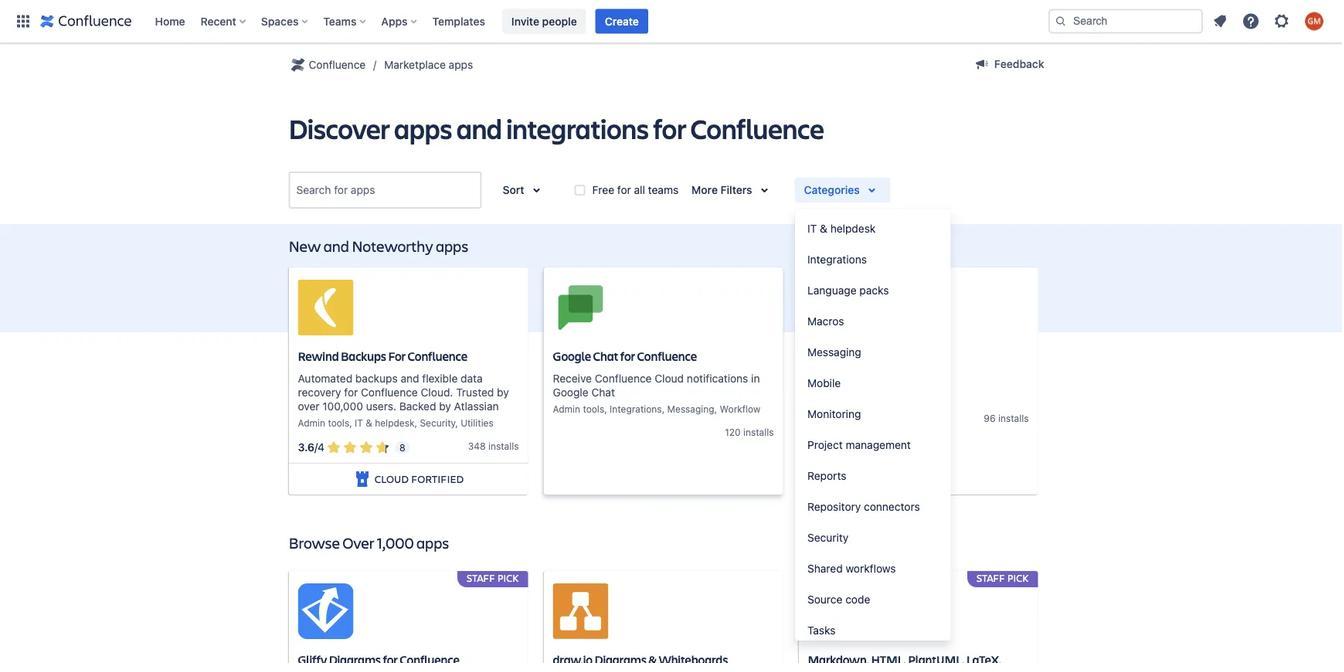 Task type: describe. For each thing, give the bounding box(es) containing it.
shared
[[808, 562, 843, 575]]

management
[[846, 439, 911, 452]]

confluence down teams
[[309, 58, 366, 71]]

sort
[[503, 184, 525, 196]]

feedback button
[[964, 52, 1054, 77]]

, down the cloud
[[662, 404, 665, 415]]

macros
[[808, 315, 845, 328]]

3.6
[[298, 441, 315, 454]]

markdown, html, plantuml, latex, diagrams, open api, mermaid image
[[808, 584, 864, 639]]

text
[[924, 372, 943, 385]]

backups
[[356, 372, 398, 385]]

confluence up filters
[[691, 110, 825, 147]]

repository connectors
[[808, 501, 921, 513]]

it inside automated backups and flexible data recovery for confluence cloud. trusted by over 100,000 users. backed by atlassian admin tools , it & helpdesk , security , utilities
[[355, 418, 363, 429]]

tools inside automated backups and flexible data recovery for confluence cloud. trusted by over 100,000 users. backed by atlassian admin tools , it & helpdesk , security , utilities
[[328, 418, 350, 429]]

it & helpdesk
[[808, 222, 876, 235]]

workflow
[[720, 404, 761, 415]]

cloud fortified app badge image
[[353, 470, 372, 488]]

atlassian
[[454, 400, 499, 413]]

google chat for confluence
[[553, 348, 697, 365]]

2 vertical spatial install
[[489, 441, 514, 452]]

s for google chat for confluence
[[769, 427, 774, 438]]

draw.io diagrams & whiteboards image
[[553, 584, 609, 639]]

for inside automated backups and flexible data recovery for confluence cloud. trusted by over 100,000 users. backed by atlassian admin tools , it & helpdesk , security , utilities
[[344, 386, 358, 399]]

for left 'all'
[[618, 183, 631, 196]]

settings icon image
[[1273, 12, 1292, 31]]

cloud fortified
[[375, 472, 464, 486]]

staff pick for gliffy diagrams for confluence image
[[467, 572, 519, 585]]

apps
[[381, 15, 408, 27]]

1,000
[[377, 532, 414, 553]]

workflows
[[846, 562, 896, 575]]

google chat for confluence image
[[553, 280, 609, 336]]

appswitcher icon image
[[14, 12, 32, 31]]

1 horizontal spatial by
[[497, 386, 509, 399]]

lorem ipsum
[[808, 348, 877, 365]]

menu containing it & helpdesk
[[796, 182, 951, 646]]

receive
[[553, 372, 592, 385]]

lorem
[[808, 348, 842, 365]]

apps right noteworthy
[[436, 235, 469, 256]]

120
[[725, 427, 741, 438]]

admin inside receive confluence cloud notifications in google chat admin tools , integrations , messaging , workflow
[[553, 404, 581, 415]]

receive confluence cloud notifications in google chat admin tools , integrations , messaging , workflow
[[553, 372, 761, 415]]

confluence up the cloud
[[637, 348, 697, 365]]

staff for gliffy diagrams for confluence image
[[467, 572, 495, 585]]

global element
[[9, 0, 1046, 43]]

fortified
[[411, 472, 464, 486]]

language
[[808, 284, 857, 297]]

free for all teams
[[593, 183, 679, 196]]

people
[[542, 15, 577, 27]]

ipsum
[[844, 348, 877, 365]]

confluence inside automated backups and flexible data recovery for confluence cloud. trusted by over 100,000 users. backed by atlassian admin tools , it & helpdesk , security , utilities
[[361, 386, 418, 399]]

spaces button
[[257, 9, 314, 34]]

flexible
[[422, 372, 458, 385]]

create
[[605, 15, 639, 27]]

for
[[388, 348, 406, 365]]

invite people button
[[502, 9, 587, 34]]

cloud.
[[421, 386, 453, 399]]

backed
[[400, 400, 436, 413]]

notifications
[[687, 372, 749, 385]]

, left utilities
[[456, 418, 458, 429]]

notification icon image
[[1211, 12, 1230, 31]]

filters
[[721, 184, 753, 196]]

new and noteworthy apps
[[289, 235, 469, 256]]

for up receive confluence cloud notifications in google chat admin tools , integrations , messaging , workflow
[[621, 348, 636, 365]]

348 install s
[[468, 441, 519, 452]]

tasks
[[808, 624, 836, 637]]

, down 100,000
[[350, 418, 352, 429]]

Search field
[[1049, 9, 1204, 34]]

in
[[752, 372, 760, 385]]

utilities
[[461, 418, 494, 429]]

language packs button
[[796, 275, 951, 306]]

chat inside receive confluence cloud notifications in google chat admin tools , integrations , messaging , workflow
[[592, 386, 615, 399]]

rewind
[[298, 348, 339, 365]]

100,000
[[323, 400, 363, 413]]

code
[[846, 593, 871, 606]]

invite people
[[512, 15, 577, 27]]

shared workflows button
[[796, 554, 951, 584]]

pick for gliffy diagrams for confluence image
[[498, 572, 519, 585]]

/
[[315, 441, 318, 454]]

staff pick for markdown, html, plantuml, latex, diagrams, open api, mermaid image
[[977, 572, 1029, 585]]

1 google from the top
[[553, 348, 591, 365]]

install for lorem ipsum
[[999, 413, 1025, 424]]

helpdesk inside button
[[831, 222, 876, 235]]

design
[[808, 390, 839, 401]]

tasks button
[[796, 615, 951, 646]]

staff for markdown, html, plantuml, latex, diagrams, open api, mermaid image
[[977, 572, 1006, 585]]

integrations button
[[796, 244, 951, 275]]

invite
[[512, 15, 540, 27]]

browse
[[289, 532, 340, 553]]

packs
[[860, 284, 889, 297]]

repository
[[808, 501, 861, 513]]

4
[[318, 441, 325, 454]]

automated backups and flexible data recovery for confluence cloud. trusted by over 100,000 users. backed by atlassian admin tools , it & helpdesk , security , utilities
[[298, 372, 509, 429]]

search image
[[1055, 15, 1068, 27]]

categories
[[804, 184, 860, 196]]

lorem ipsum image
[[808, 280, 864, 336]]

discover apps and integrations for confluence
[[289, 110, 825, 147]]

0 vertical spatial chat
[[593, 348, 619, 365]]

language packs
[[808, 284, 889, 297]]

generates
[[808, 372, 860, 385]]

120 install s
[[725, 427, 774, 438]]

0 horizontal spatial and
[[324, 235, 349, 256]]

& inside button
[[820, 222, 828, 235]]

all
[[634, 183, 645, 196]]



Task type: vqa. For each thing, say whether or not it's contained in the screenshot.
power
no



Task type: locate. For each thing, give the bounding box(es) containing it.
security inside button
[[808, 532, 849, 544]]

1 horizontal spatial helpdesk
[[831, 222, 876, 235]]

helpdesk inside automated backups and flexible data recovery for confluence cloud. trusted by over 100,000 users. backed by atlassian admin tools , it & helpdesk , security , utilities
[[375, 418, 415, 429]]

1 vertical spatial &
[[366, 418, 373, 429]]

apps
[[449, 58, 473, 71], [394, 110, 452, 147], [436, 235, 469, 256], [417, 532, 449, 553]]

1 horizontal spatial install
[[744, 427, 769, 438]]

users.
[[366, 400, 397, 413]]

mobile button
[[796, 368, 951, 399]]

apps down templates link
[[449, 58, 473, 71]]

your profile and preferences image
[[1306, 12, 1324, 31]]

0 horizontal spatial by
[[439, 400, 451, 413]]

96
[[984, 413, 996, 424]]

it down 100,000
[[355, 418, 363, 429]]

for
[[653, 110, 687, 147], [618, 183, 631, 196], [621, 348, 636, 365], [344, 386, 358, 399]]

0 horizontal spatial staff
[[467, 572, 495, 585]]

1 horizontal spatial pick
[[1008, 572, 1029, 585]]

confluence up users.
[[361, 386, 418, 399]]

2 staff from the left
[[977, 572, 1006, 585]]

marketplace
[[384, 58, 446, 71]]

google up receive
[[553, 348, 591, 365]]

, down google chat for confluence
[[605, 404, 607, 415]]

and for apps
[[457, 110, 502, 147]]

2 vertical spatial tools
[[328, 418, 350, 429]]

0 vertical spatial by
[[497, 386, 509, 399]]

marketplace apps link
[[384, 56, 473, 74]]

2 horizontal spatial s
[[1025, 413, 1029, 424]]

1 horizontal spatial it
[[808, 222, 817, 235]]

admin down receive
[[553, 404, 581, 415]]

gliffy diagrams for confluence image
[[298, 584, 354, 639]]

integrations down it & helpdesk
[[808, 253, 867, 266]]

1 horizontal spatial admin
[[553, 404, 581, 415]]

teams
[[323, 15, 357, 27]]

google
[[553, 348, 591, 365], [553, 386, 589, 399]]

&
[[820, 222, 828, 235], [366, 418, 373, 429]]

admin inside automated backups and flexible data recovery for confluence cloud. trusted by over 100,000 users. backed by atlassian admin tools , it & helpdesk , security , utilities
[[298, 418, 325, 429]]

1 horizontal spatial staff
[[977, 572, 1006, 585]]

rewind backups for confluence
[[298, 348, 468, 365]]

s for lorem ipsum
[[1025, 413, 1029, 424]]

1 vertical spatial security
[[808, 532, 849, 544]]

0 horizontal spatial admin
[[298, 418, 325, 429]]

1 horizontal spatial security
[[808, 532, 849, 544]]

integrations
[[808, 253, 867, 266], [610, 404, 662, 415]]

apps down the marketplace apps link
[[394, 110, 452, 147]]

monitoring button
[[796, 399, 951, 430]]

templates
[[433, 15, 485, 27]]

menu
[[796, 182, 951, 646]]

s right 348
[[514, 441, 519, 452]]

1 pick from the left
[[498, 572, 519, 585]]

banner
[[0, 0, 1343, 43]]

cloud
[[655, 372, 684, 385]]

0 horizontal spatial security
[[420, 418, 456, 429]]

install right the 120
[[744, 427, 769, 438]]

1 vertical spatial messaging
[[668, 404, 715, 415]]

1 vertical spatial s
[[769, 427, 774, 438]]

0 vertical spatial helpdesk
[[831, 222, 876, 235]]

apps button
[[377, 9, 423, 34]]

2 horizontal spatial tools
[[841, 390, 863, 401]]

0 horizontal spatial &
[[366, 418, 373, 429]]

2 vertical spatial s
[[514, 441, 519, 452]]

home link
[[150, 9, 190, 34]]

2 horizontal spatial and
[[457, 110, 502, 147]]

1 vertical spatial integrations
[[610, 404, 662, 415]]

pick
[[498, 572, 519, 585], [1008, 572, 1029, 585]]

2 pick from the left
[[1008, 572, 1029, 585]]

free
[[593, 183, 615, 196]]

it & helpdesk button
[[796, 213, 951, 244]]

spaces
[[261, 15, 299, 27]]

integrations down the cloud
[[610, 404, 662, 415]]

1 horizontal spatial messaging
[[808, 346, 862, 359]]

it inside button
[[808, 222, 817, 235]]

0 horizontal spatial pick
[[498, 572, 519, 585]]

pick for markdown, html, plantuml, latex, diagrams, open api, mermaid image
[[1008, 572, 1029, 585]]

0 vertical spatial it
[[808, 222, 817, 235]]

for up 100,000
[[344, 386, 358, 399]]

0 vertical spatial google
[[553, 348, 591, 365]]

reports button
[[796, 461, 951, 492]]

, down backed
[[415, 418, 418, 429]]

96 install s
[[984, 413, 1029, 424]]

2 horizontal spatial install
[[999, 413, 1025, 424]]

admin down over at the bottom left of the page
[[298, 418, 325, 429]]

2 staff pick from the left
[[977, 572, 1029, 585]]

install right 96
[[999, 413, 1025, 424]]

confluence inside receive confluence cloud notifications in google chat admin tools , integrations , messaging , workflow
[[595, 372, 652, 385]]

more
[[692, 184, 718, 196]]

0 vertical spatial security
[[420, 418, 456, 429]]

1 horizontal spatial &
[[820, 222, 828, 235]]

1 vertical spatial and
[[324, 235, 349, 256]]

0 vertical spatial install
[[999, 413, 1025, 424]]

2 google from the top
[[553, 386, 589, 399]]

0 horizontal spatial messaging
[[668, 404, 715, 415]]

browse over 1,000 apps
[[289, 532, 449, 553]]

,
[[605, 404, 607, 415], [662, 404, 665, 415], [715, 404, 718, 415], [350, 418, 352, 429], [415, 418, 418, 429], [456, 418, 458, 429]]

1 vertical spatial chat
[[592, 386, 615, 399]]

1 vertical spatial helpdesk
[[375, 418, 415, 429]]

install for google chat for confluence
[[744, 427, 769, 438]]

1 horizontal spatial s
[[769, 427, 774, 438]]

1 vertical spatial google
[[553, 386, 589, 399]]

monitoring
[[808, 408, 862, 421]]

discover
[[289, 110, 390, 147]]

tools down generates
[[841, 390, 863, 401]]

helpdesk down users.
[[375, 418, 415, 429]]

trusted
[[456, 386, 494, 399]]

chat
[[593, 348, 619, 365], [592, 386, 615, 399]]

cloud
[[375, 472, 409, 486]]

data
[[461, 372, 483, 385]]

messaging down the cloud
[[668, 404, 715, 415]]

1 vertical spatial it
[[355, 418, 363, 429]]

messaging inside button
[[808, 346, 862, 359]]

& down categories
[[820, 222, 828, 235]]

apps right 1,000
[[417, 532, 449, 553]]

1 staff pick from the left
[[467, 572, 519, 585]]

recent
[[201, 15, 236, 27]]

messaging
[[808, 346, 862, 359], [668, 404, 715, 415]]

tools down receive
[[583, 404, 605, 415]]

by right trusted
[[497, 386, 509, 399]]

it down categories
[[808, 222, 817, 235]]

1 horizontal spatial and
[[401, 372, 419, 385]]

teams button
[[319, 9, 372, 34]]

1 staff from the left
[[467, 572, 495, 585]]

1 horizontal spatial integrations
[[808, 253, 867, 266]]

security down backed
[[420, 418, 456, 429]]

mobile
[[808, 377, 841, 390]]

1 horizontal spatial tools
[[583, 404, 605, 415]]

0 horizontal spatial s
[[514, 441, 519, 452]]

2 vertical spatial and
[[401, 372, 419, 385]]

0 horizontal spatial staff pick
[[467, 572, 519, 585]]

0 vertical spatial admin
[[553, 404, 581, 415]]

messaging inside receive confluence cloud notifications in google chat admin tools , integrations , messaging , workflow
[[668, 404, 715, 415]]

tools
[[841, 390, 863, 401], [583, 404, 605, 415], [328, 418, 350, 429]]

0 horizontal spatial helpdesk
[[375, 418, 415, 429]]

348
[[468, 441, 486, 452]]

security inside automated backups and flexible data recovery for confluence cloud. trusted by over 100,000 users. backed by atlassian admin tools , it & helpdesk , security , utilities
[[420, 418, 456, 429]]

confluence link
[[289, 56, 366, 74]]

repository connectors button
[[796, 492, 951, 523]]

marketplace apps
[[384, 58, 473, 71]]

s right the 120
[[769, 427, 774, 438]]

, left workflow
[[715, 404, 718, 415]]

integrations inside button
[[808, 253, 867, 266]]

tools inside receive confluence cloud notifications in google chat admin tools , integrations , messaging , workflow
[[583, 404, 605, 415]]

0 vertical spatial &
[[820, 222, 828, 235]]

1 vertical spatial install
[[744, 427, 769, 438]]

and for backups
[[401, 372, 419, 385]]

google down receive
[[553, 386, 589, 399]]

0 vertical spatial integrations
[[808, 253, 867, 266]]

1 vertical spatial admin
[[298, 418, 325, 429]]

teams
[[648, 183, 679, 196]]

chat down google chat for confluence image
[[593, 348, 619, 365]]

templates link
[[428, 9, 490, 34]]

project management button
[[796, 430, 951, 461]]

context icon image
[[289, 56, 307, 74], [289, 56, 307, 74]]

over
[[298, 400, 320, 413]]

0 vertical spatial tools
[[841, 390, 863, 401]]

tools down 100,000
[[328, 418, 350, 429]]

0 vertical spatial messaging
[[808, 346, 862, 359]]

source code
[[808, 593, 871, 606]]

& inside automated backups and flexible data recovery for confluence cloud. trusted by over 100,000 users. backed by atlassian admin tools , it & helpdesk , security , utilities
[[366, 418, 373, 429]]

macros button
[[796, 306, 951, 337]]

create link
[[596, 9, 649, 34]]

automated
[[298, 372, 353, 385]]

shared workflows
[[808, 562, 896, 575]]

rewind backups for confluence image
[[298, 280, 354, 336]]

tools inside generates placeholder text design tools
[[841, 390, 863, 401]]

0 horizontal spatial tools
[[328, 418, 350, 429]]

install right 348
[[489, 441, 514, 452]]

security button
[[796, 523, 951, 554]]

helpdesk
[[831, 222, 876, 235], [375, 418, 415, 429]]

source code button
[[796, 584, 951, 615]]

placeholder
[[863, 372, 921, 385]]

home
[[155, 15, 185, 27]]

confluence up flexible
[[408, 348, 468, 365]]

reports
[[808, 470, 847, 482]]

recent button
[[196, 9, 252, 34]]

0 vertical spatial and
[[457, 110, 502, 147]]

& down users.
[[366, 418, 373, 429]]

0 horizontal spatial integrations
[[610, 404, 662, 415]]

0 vertical spatial s
[[1025, 413, 1029, 424]]

new
[[289, 235, 321, 256]]

connectors
[[864, 501, 921, 513]]

messaging up generates
[[808, 346, 862, 359]]

by down cloud.
[[439, 400, 451, 413]]

1 vertical spatial by
[[439, 400, 451, 413]]

confluence image
[[40, 12, 132, 31], [40, 12, 132, 31]]

backups
[[341, 348, 386, 365]]

messaging button
[[796, 337, 951, 368]]

Search for apps field
[[292, 176, 479, 204]]

source
[[808, 593, 843, 606]]

security up the shared
[[808, 532, 849, 544]]

recovery
[[298, 386, 341, 399]]

0 horizontal spatial it
[[355, 418, 363, 429]]

0 horizontal spatial install
[[489, 441, 514, 452]]

more filters
[[692, 184, 753, 196]]

integrations
[[507, 110, 649, 147]]

noteworthy
[[352, 235, 433, 256]]

for up teams
[[653, 110, 687, 147]]

help icon image
[[1242, 12, 1261, 31]]

staff pick
[[467, 572, 519, 585], [977, 572, 1029, 585]]

s right 96
[[1025, 413, 1029, 424]]

integrations inside receive confluence cloud notifications in google chat admin tools , integrations , messaging , workflow
[[610, 404, 662, 415]]

banner containing home
[[0, 0, 1343, 43]]

1 horizontal spatial staff pick
[[977, 572, 1029, 585]]

project
[[808, 439, 843, 452]]

staff
[[467, 572, 495, 585], [977, 572, 1006, 585]]

google inside receive confluence cloud notifications in google chat admin tools , integrations , messaging , workflow
[[553, 386, 589, 399]]

helpdesk up the integrations button
[[831, 222, 876, 235]]

chat down receive
[[592, 386, 615, 399]]

and inside automated backups and flexible data recovery for confluence cloud. trusted by over 100,000 users. backed by atlassian admin tools , it & helpdesk , security , utilities
[[401, 372, 419, 385]]

1 vertical spatial tools
[[583, 404, 605, 415]]

confluence down google chat for confluence
[[595, 372, 652, 385]]



